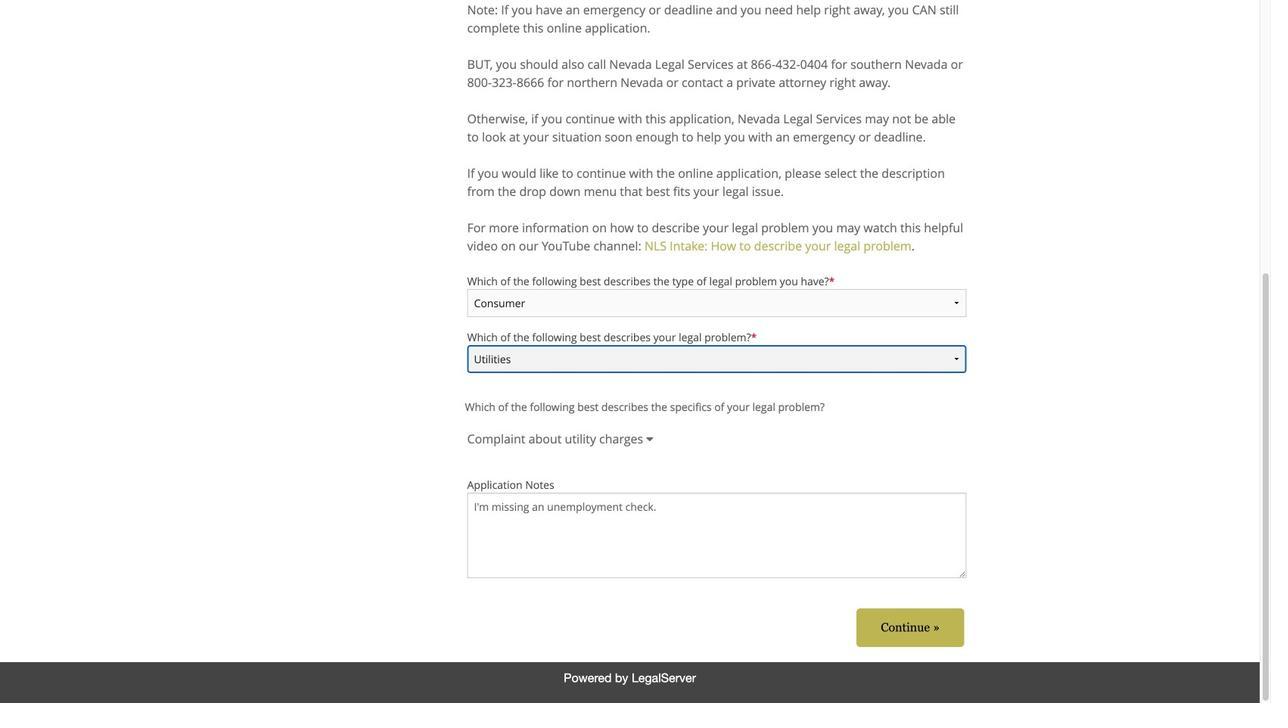 Task type: vqa. For each thing, say whether or not it's contained in the screenshot.
suffix text box
no



Task type: locate. For each thing, give the bounding box(es) containing it.
None text field
[[467, 493, 967, 579]]

Continue » submit
[[857, 609, 965, 647]]

caret down image
[[647, 434, 654, 446]]



